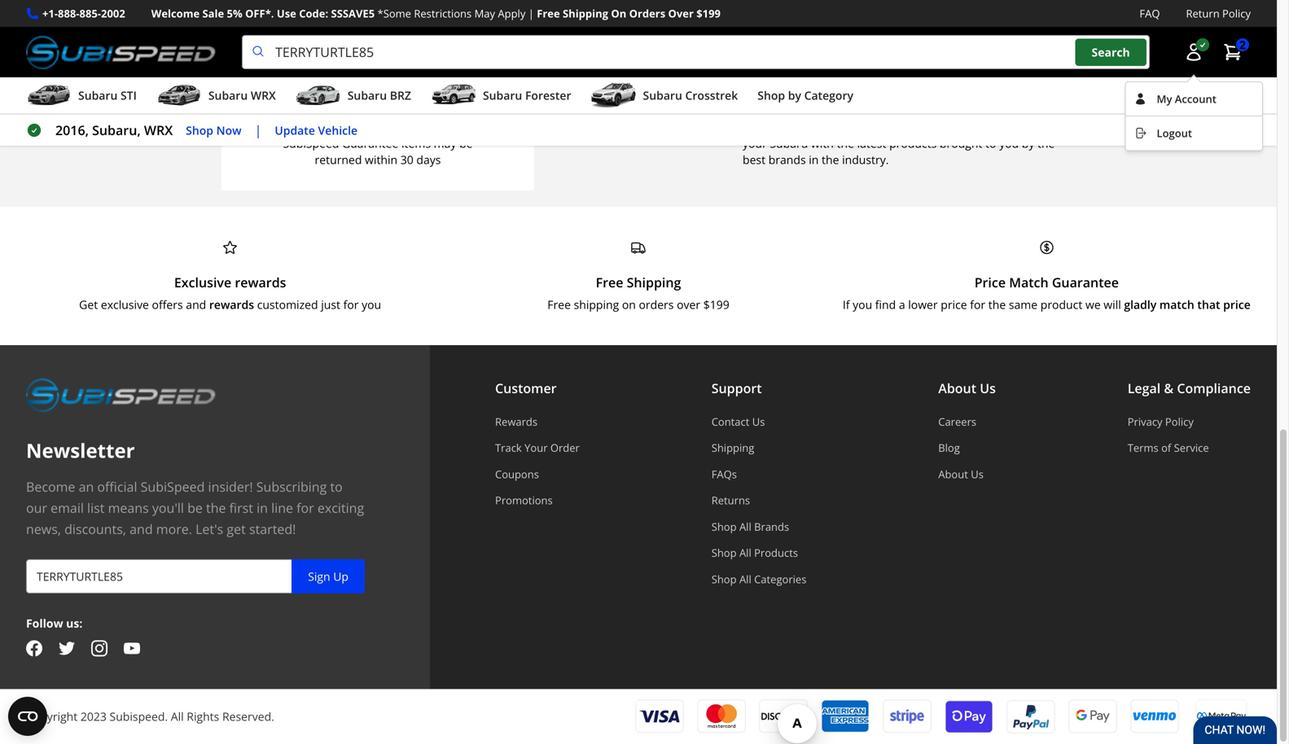 Task type: describe. For each thing, give the bounding box(es) containing it.
30 day, 100% satisfaction guarantee image
[[370, 78, 386, 94]]

track your order link
[[495, 441, 580, 455]]

customized
[[257, 297, 318, 312]]

0 vertical spatial $199
[[697, 6, 721, 21]]

price match guarantee image
[[1039, 239, 1055, 256]]

crosstrek
[[685, 88, 738, 103]]

be inside 30 day, 100% satisfaction guarantee subispeed guarantee items may be returned within 30 days
[[459, 136, 473, 151]]

stripe image
[[883, 700, 932, 734]]

all for products
[[740, 546, 752, 560]]

policy for privacy policy
[[1165, 414, 1194, 429]]

to inside 'become an official subispeed insider! subscribing to our email list means you'll be the first in line for exciting news, discounts, and more. let's get started!'
[[330, 478, 343, 496]]

price
[[975, 274, 1006, 291]]

1 horizontal spatial guarantee
[[426, 112, 493, 130]]

update
[[275, 122, 315, 138]]

over
[[677, 297, 701, 312]]

subaru,
[[92, 121, 141, 139]]

offers
[[152, 297, 183, 312]]

started!
[[249, 520, 296, 538]]

subaru forester button
[[431, 81, 571, 113]]

blog
[[938, 441, 960, 455]]

subaru down the proud
[[807, 119, 845, 135]]

dialog containing my account
[[1125, 72, 1263, 151]]

0 horizontal spatial a
[[813, 103, 819, 118]]

a subaru brz thumbnail image image
[[295, 83, 341, 108]]

free shipping free shipping on orders over $199
[[548, 274, 730, 312]]

subaru crosstrek button
[[591, 81, 738, 113]]

match
[[1009, 274, 1049, 291]]

day,
[[281, 112, 309, 130]]

latest
[[857, 136, 887, 151]]

items
[[402, 136, 431, 151]]

we
[[973, 119, 990, 135]]

products.
[[920, 119, 971, 135]]

subaru wrx button
[[156, 81, 276, 113]]

sign up button
[[292, 559, 365, 594]]

for for price match guarantee
[[970, 297, 986, 312]]

track
[[495, 441, 522, 455]]

1 vertical spatial with
[[811, 136, 834, 151]]

terms of service link
[[1128, 441, 1251, 455]]

on
[[611, 6, 627, 21]]

1 horizontal spatial |
[[528, 6, 534, 21]]

30 day, 100% satisfaction guarantee subispeed guarantee items may be returned within 30 days
[[263, 112, 493, 167]]

sign up
[[308, 569, 349, 584]]

terms of service
[[1128, 441, 1209, 455]]

faqs link
[[712, 467, 807, 482]]

free shipping image
[[630, 239, 647, 256]]

by for shop
[[788, 88, 801, 103]]

a subaru crosstrek thumbnail image image
[[591, 83, 637, 108]]

2 subispeed logo image from the top
[[26, 378, 216, 412]]

to inside powered by enthusiasts subispeed is a proud team of enthusiasts with a wide selection of subaru performance products. we can provide your subaru with the latest products brought to you by the best brands in the industry.
[[986, 136, 996, 151]]

discover image
[[759, 700, 808, 734]]

use
[[277, 6, 296, 21]]

shop for shop all categories
[[712, 572, 737, 587]]

we
[[1086, 297, 1101, 312]]

shop all products
[[712, 546, 798, 560]]

our
[[26, 499, 47, 517]]

twitter logo image
[[59, 640, 75, 657]]

+1-888-885-2002 link
[[42, 5, 125, 22]]

us for about us link
[[971, 467, 984, 482]]

0 vertical spatial with
[[966, 103, 989, 118]]

brands
[[754, 520, 789, 534]]

now
[[216, 122, 242, 138]]

mastercard image
[[697, 700, 746, 734]]

2 horizontal spatial by
[[1022, 136, 1035, 151]]

search button
[[1076, 39, 1147, 66]]

shop for shop all brands
[[712, 520, 737, 534]]

sale
[[202, 6, 224, 21]]

over
[[668, 6, 694, 21]]

blog link
[[938, 441, 996, 455]]

best
[[743, 152, 766, 167]]

paypal image
[[1007, 699, 1056, 735]]

the up industry.
[[837, 136, 854, 151]]

official
[[97, 478, 137, 496]]

for inside 'become an official subispeed insider! subscribing to our email list means you'll be the first in line for exciting news, discounts, and more. let's get started!'
[[297, 499, 314, 517]]

the inside 'become an official subispeed insider! subscribing to our email list means you'll be the first in line for exciting news, discounts, and more. let's get started!'
[[206, 499, 226, 517]]

Enter your email text field
[[26, 559, 365, 594]]

by for powered
[[883, 80, 898, 97]]

metapay image
[[1197, 713, 1246, 721]]

0 vertical spatial 30
[[263, 112, 278, 130]]

shipping link
[[712, 441, 807, 455]]

enthusiasts
[[901, 80, 974, 97]]

order
[[550, 441, 580, 455]]

shop now
[[186, 122, 242, 138]]

careers
[[938, 414, 977, 429]]

sssave5
[[331, 6, 375, 21]]

copyright
[[26, 709, 78, 725]]

the inside price match guarantee if you find a lower price for the same product we will gladly match that price
[[989, 297, 1006, 312]]

facebook logo image
[[26, 640, 42, 657]]

subispeed.
[[110, 709, 168, 725]]

shop by category button
[[758, 81, 854, 113]]

my account link
[[1126, 82, 1262, 116]]

1 vertical spatial free
[[596, 274, 623, 291]]

us for the contact us link
[[752, 414, 765, 429]]

a inside price match guarantee if you find a lower price for the same product we will gladly match that price
[[899, 297, 905, 312]]

subaru sti
[[78, 88, 137, 103]]

discounts,
[[64, 520, 126, 538]]

shop for shop now
[[186, 122, 213, 138]]

exciting
[[318, 499, 364, 517]]

shipping
[[574, 297, 619, 312]]

2023
[[81, 709, 107, 725]]

a subaru sti thumbnail image image
[[26, 83, 72, 108]]

about us link
[[938, 467, 996, 482]]

shop for shop by category
[[758, 88, 785, 103]]

is
[[802, 103, 810, 118]]

subaru up brands
[[770, 136, 808, 151]]

provide
[[1015, 119, 1056, 135]]

insider!
[[208, 478, 253, 496]]

newsletter
[[26, 437, 135, 464]]

list
[[87, 499, 105, 517]]

subaru for subaru crosstrek
[[643, 88, 682, 103]]

powered
[[824, 80, 880, 97]]

become an official subispeed insider! subscribing to our email list means you'll be the first in line for exciting news, discounts, and more. let's get started!
[[26, 478, 364, 538]]

match
[[1160, 297, 1195, 312]]

shop all categories
[[712, 572, 807, 587]]

2 horizontal spatial a
[[992, 103, 998, 118]]

more.
[[156, 520, 192, 538]]

my
[[1157, 92, 1172, 106]]

off*.
[[245, 6, 274, 21]]

products
[[754, 546, 798, 560]]

100%
[[312, 112, 346, 130]]

2002
[[101, 6, 125, 21]]

brz
[[390, 88, 411, 103]]

categories
[[754, 572, 807, 587]]

amex image
[[821, 700, 870, 734]]

1 price from the left
[[941, 297, 967, 312]]

$199 inside free shipping free shipping on orders over $199
[[703, 297, 730, 312]]

1 horizontal spatial of
[[888, 103, 899, 118]]

1 about from the top
[[938, 379, 977, 397]]



Task type: locate. For each thing, give the bounding box(es) containing it.
search input field
[[242, 35, 1150, 69]]

subispeed up 'selection'
[[743, 103, 799, 118]]

about up careers at the right bottom
[[938, 379, 977, 397]]

30
[[263, 112, 278, 130], [401, 152, 414, 167]]

1 horizontal spatial a
[[899, 297, 905, 312]]

subaru for subaru wrx
[[208, 88, 248, 103]]

a right is
[[813, 103, 819, 118]]

be inside 'become an official subispeed insider! subscribing to our email list means you'll be the first in line for exciting news, discounts, and more. let's get started!'
[[187, 499, 203, 517]]

shop down returns
[[712, 520, 737, 534]]

2 horizontal spatial shipping
[[712, 441, 754, 455]]

update vehicle
[[275, 122, 358, 138]]

0 horizontal spatial by
[[788, 88, 801, 103]]

with up we
[[966, 103, 989, 118]]

1 horizontal spatial to
[[986, 136, 996, 151]]

and down exclusive
[[186, 297, 206, 312]]

legal
[[1128, 379, 1161, 397]]

you inside powered by enthusiasts subispeed is a proud team of enthusiasts with a wide selection of subaru performance products. we can provide your subaru with the latest products brought to you by the best brands in the industry.
[[999, 136, 1019, 151]]

&
[[1164, 379, 1174, 397]]

and down means
[[130, 520, 153, 538]]

1 horizontal spatial subispeed
[[283, 136, 339, 151]]

guarantee up we
[[1052, 274, 1119, 291]]

promotions
[[495, 493, 553, 508]]

all for categories
[[740, 572, 752, 587]]

guarantee inside price match guarantee if you find a lower price for the same product we will gladly match that price
[[1052, 274, 1119, 291]]

for
[[343, 297, 359, 312], [970, 297, 986, 312], [297, 499, 314, 517]]

a right find
[[899, 297, 905, 312]]

1 about us from the top
[[938, 379, 996, 397]]

a subaru forester thumbnail image image
[[431, 83, 476, 108]]

you inside price match guarantee if you find a lower price for the same product we will gladly match that price
[[853, 297, 872, 312]]

2 horizontal spatial you
[[999, 136, 1019, 151]]

shipping left on
[[563, 6, 608, 21]]

track your order
[[495, 441, 580, 455]]

price right lower
[[941, 297, 967, 312]]

shop left now
[[186, 122, 213, 138]]

0 vertical spatial policy
[[1223, 6, 1251, 21]]

reserved.
[[222, 709, 274, 725]]

with down the proud
[[811, 136, 834, 151]]

first
[[229, 499, 253, 517]]

by left is
[[788, 88, 801, 103]]

subaru left forester
[[483, 88, 522, 103]]

subispeed logo image
[[26, 35, 216, 69], [26, 378, 216, 412]]

|
[[528, 6, 534, 21], [255, 121, 262, 139]]

policy up terms of service link
[[1165, 414, 1194, 429]]

in inside powered by enthusiasts subispeed is a proud team of enthusiasts with a wide selection of subaru performance products. we can provide your subaru with the latest products brought to you by the best brands in the industry.
[[809, 152, 819, 167]]

means
[[108, 499, 149, 517]]

1 horizontal spatial in
[[809, 152, 819, 167]]

if
[[843, 297, 850, 312]]

2 vertical spatial free
[[548, 297, 571, 312]]

888-
[[58, 6, 79, 21]]

1 horizontal spatial by
[[883, 80, 898, 97]]

2 price from the left
[[1223, 297, 1251, 312]]

2016, subaru, wrx
[[55, 121, 173, 139]]

rewards
[[495, 414, 538, 429]]

1 subispeed logo image from the top
[[26, 35, 216, 69]]

0 vertical spatial subispeed logo image
[[26, 35, 216, 69]]

1 horizontal spatial and
[[186, 297, 206, 312]]

1 vertical spatial in
[[257, 499, 268, 517]]

subispeed for subscribing
[[141, 478, 205, 496]]

shop down shop all products
[[712, 572, 737, 587]]

enthusiasts
[[902, 103, 963, 118]]

welcome
[[151, 6, 200, 21]]

about down blog
[[938, 467, 968, 482]]

0 horizontal spatial wrx
[[144, 121, 173, 139]]

find
[[875, 297, 896, 312]]

logout button
[[1126, 117, 1262, 150]]

rewards up customized
[[235, 274, 286, 291]]

0 horizontal spatial to
[[330, 478, 343, 496]]

subispeed for a
[[743, 103, 799, 118]]

service
[[1174, 441, 1209, 455]]

0 horizontal spatial for
[[297, 499, 314, 517]]

a
[[813, 103, 819, 118], [992, 103, 998, 118], [899, 297, 905, 312]]

be right may
[[459, 136, 473, 151]]

faq
[[1140, 6, 1160, 21]]

1 vertical spatial to
[[330, 478, 343, 496]]

code:
[[299, 6, 328, 21]]

0 horizontal spatial you
[[362, 297, 381, 312]]

subaru for subaru sti
[[78, 88, 118, 103]]

the up let's at the bottom
[[206, 499, 226, 517]]

become
[[26, 478, 75, 496]]

exclusive
[[174, 274, 231, 291]]

1 vertical spatial 30
[[401, 152, 414, 167]]

by inside "dropdown button"
[[788, 88, 801, 103]]

free up shipping
[[596, 274, 623, 291]]

1 horizontal spatial 30
[[401, 152, 414, 167]]

0 vertical spatial about
[[938, 379, 977, 397]]

proud
[[822, 103, 855, 118]]

you inside exclusive rewards get exclusive offers and rewards customized just for you
[[362, 297, 381, 312]]

orders
[[629, 6, 666, 21]]

0 vertical spatial rewards
[[235, 274, 286, 291]]

rewards link
[[495, 414, 580, 429]]

terms
[[1128, 441, 1159, 455]]

guarantee down a subaru forester thumbnail image
[[426, 112, 493, 130]]

0 vertical spatial subispeed
[[743, 103, 799, 118]]

instagram logo image
[[91, 640, 108, 657]]

0 vertical spatial guarantee
[[426, 112, 493, 130]]

shoppay image
[[945, 699, 994, 735]]

venmo image
[[1130, 699, 1179, 735]]

shipping up orders
[[627, 274, 681, 291]]

free left shipping
[[548, 297, 571, 312]]

1 horizontal spatial be
[[459, 136, 473, 151]]

us up careers link
[[980, 379, 996, 397]]

subispeed logo image up newsletter
[[26, 378, 216, 412]]

1 vertical spatial of
[[793, 119, 804, 135]]

returns link
[[712, 493, 807, 508]]

for down price at the top right
[[970, 297, 986, 312]]

0 horizontal spatial be
[[187, 499, 203, 517]]

2 horizontal spatial for
[[970, 297, 986, 312]]

subaru wrx
[[208, 88, 276, 103]]

2 vertical spatial guarantee
[[1052, 274, 1119, 291]]

us down 'blog' link
[[971, 467, 984, 482]]

1 vertical spatial subispeed logo image
[[26, 378, 216, 412]]

contact us
[[712, 414, 765, 429]]

all left "rights"
[[171, 709, 184, 725]]

shop up 'selection'
[[758, 88, 785, 103]]

shop all brands
[[712, 520, 789, 534]]

all for brands
[[740, 520, 752, 534]]

2 vertical spatial shipping
[[712, 441, 754, 455]]

1 horizontal spatial for
[[343, 297, 359, 312]]

0 vertical spatial shipping
[[563, 6, 608, 21]]

to up 'exciting' on the bottom left
[[330, 478, 343, 496]]

0 vertical spatial in
[[809, 152, 819, 167]]

0 horizontal spatial of
[[793, 119, 804, 135]]

an
[[79, 478, 94, 496]]

returns
[[712, 493, 750, 508]]

may
[[434, 136, 456, 151]]

subispeed up 'you'll'
[[141, 478, 205, 496]]

industry.
[[842, 152, 889, 167]]

2 vertical spatial of
[[1161, 441, 1171, 455]]

2 vertical spatial us
[[971, 467, 984, 482]]

1 horizontal spatial wrx
[[251, 88, 276, 103]]

you right just
[[362, 297, 381, 312]]

| right apply
[[528, 6, 534, 21]]

policy up 2
[[1223, 6, 1251, 21]]

in right brands
[[809, 152, 819, 167]]

30 down items
[[401, 152, 414, 167]]

guarantee up within
[[342, 136, 399, 151]]

you right the if
[[853, 297, 872, 312]]

youtube logo image
[[124, 640, 140, 657]]

shipping inside free shipping free shipping on orders over $199
[[627, 274, 681, 291]]

dialog
[[1125, 72, 1263, 151]]

subaru up now
[[208, 88, 248, 103]]

price right that
[[1223, 297, 1251, 312]]

with
[[966, 103, 989, 118], [811, 136, 834, 151]]

for right line
[[297, 499, 314, 517]]

subaru brz button
[[295, 81, 411, 113]]

for right just
[[343, 297, 359, 312]]

30 left 'day,'
[[263, 112, 278, 130]]

subaru forester
[[483, 88, 571, 103]]

will
[[1104, 297, 1121, 312]]

support
[[712, 379, 762, 397]]

return policy link
[[1186, 5, 1251, 22]]

in inside 'become an official subispeed insider! subscribing to our email list means you'll be the first in line for exciting news, discounts, and more. let's get started!'
[[257, 499, 268, 517]]

1 vertical spatial about us
[[938, 467, 984, 482]]

welcome sale 5% off*. use code: sssave5 *some restrictions may apply | free shipping on orders over $199
[[151, 6, 721, 21]]

same
[[1009, 297, 1038, 312]]

careers link
[[938, 414, 996, 429]]

powered by enthusiasts subispeed is a proud team of enthusiasts with a wide selection of subaru performance products. we can provide your subaru with the latest products brought to you by the best brands in the industry.
[[743, 80, 1056, 167]]

0 vertical spatial to
[[986, 136, 996, 151]]

visa image
[[635, 700, 684, 734]]

+1-888-885-2002
[[42, 6, 125, 21]]

1 horizontal spatial price
[[1223, 297, 1251, 312]]

0 horizontal spatial |
[[255, 121, 262, 139]]

for inside price match guarantee if you find a lower price for the same product we will gladly match that price
[[970, 297, 986, 312]]

lower
[[908, 297, 938, 312]]

1 vertical spatial us
[[752, 414, 765, 429]]

shipping down contact
[[712, 441, 754, 455]]

return policy
[[1186, 6, 1251, 21]]

subispeed inside powered by enthusiasts subispeed is a proud team of enthusiasts with a wide selection of subaru performance products. we can provide your subaru with the latest products brought to you by the best brands in the industry.
[[743, 103, 799, 118]]

1 horizontal spatial with
[[966, 103, 989, 118]]

0 horizontal spatial shipping
[[563, 6, 608, 21]]

shop by category
[[758, 88, 854, 103]]

about us down 'blog' link
[[938, 467, 984, 482]]

the down price at the top right
[[989, 297, 1006, 312]]

coupons link
[[495, 467, 580, 482]]

0 horizontal spatial policy
[[1165, 414, 1194, 429]]

2 horizontal spatial subispeed
[[743, 103, 799, 118]]

your
[[743, 136, 767, 151]]

subispeed inside 30 day, 100% satisfaction guarantee subispeed guarantee items may be returned within 30 days
[[283, 136, 339, 151]]

us up shipping link
[[752, 414, 765, 429]]

brands
[[769, 152, 806, 167]]

0 horizontal spatial guarantee
[[342, 136, 399, 151]]

by down provide
[[1022, 136, 1035, 151]]

0 vertical spatial |
[[528, 6, 534, 21]]

1 horizontal spatial policy
[[1223, 6, 1251, 21]]

0 vertical spatial of
[[888, 103, 899, 118]]

0 vertical spatial about us
[[938, 379, 996, 397]]

shop now link
[[186, 121, 242, 140]]

about us
[[938, 379, 996, 397], [938, 467, 984, 482]]

category
[[804, 88, 854, 103]]

0 vertical spatial be
[[459, 136, 473, 151]]

1 vertical spatial shipping
[[627, 274, 681, 291]]

1 vertical spatial guarantee
[[342, 136, 399, 151]]

products
[[889, 136, 937, 151]]

a up can
[[992, 103, 998, 118]]

0 horizontal spatial and
[[130, 520, 153, 538]]

that
[[1198, 297, 1220, 312]]

subispeed logo image down 2002
[[26, 35, 216, 69]]

0 horizontal spatial price
[[941, 297, 967, 312]]

vehicle
[[318, 122, 358, 138]]

to down we
[[986, 136, 996, 151]]

1 horizontal spatial shipping
[[627, 274, 681, 291]]

shop for shop all products
[[712, 546, 737, 560]]

1 vertical spatial rewards
[[209, 297, 254, 312]]

1 vertical spatial policy
[[1165, 414, 1194, 429]]

rewards down exclusive
[[209, 297, 254, 312]]

in left line
[[257, 499, 268, 517]]

be
[[459, 136, 473, 151], [187, 499, 203, 517]]

of up performance
[[888, 103, 899, 118]]

subaru up "satisfaction"
[[348, 88, 387, 103]]

1 horizontal spatial you
[[853, 297, 872, 312]]

2 about from the top
[[938, 467, 968, 482]]

satisfaction
[[349, 112, 423, 130]]

follow us:
[[26, 616, 83, 631]]

1 vertical spatial be
[[187, 499, 203, 517]]

follow
[[26, 616, 63, 631]]

compliance
[[1177, 379, 1251, 397]]

| right now
[[255, 121, 262, 139]]

news,
[[26, 520, 61, 538]]

2 horizontal spatial of
[[1161, 441, 1171, 455]]

2 about us from the top
[[938, 467, 984, 482]]

and inside 'become an official subispeed insider! subscribing to our email list means you'll be the first in line for exciting news, discounts, and more. let's get started!'
[[130, 520, 153, 538]]

of right terms
[[1161, 441, 1171, 455]]

0 horizontal spatial subispeed
[[141, 478, 205, 496]]

1 vertical spatial about
[[938, 467, 968, 482]]

brought
[[940, 136, 983, 151]]

wrx up update
[[251, 88, 276, 103]]

5%
[[227, 6, 242, 21]]

by up team
[[883, 80, 898, 97]]

for inside exclusive rewards get exclusive offers and rewards customized just for you
[[343, 297, 359, 312]]

0 vertical spatial free
[[537, 6, 560, 21]]

1 vertical spatial subispeed
[[283, 136, 339, 151]]

you down can
[[999, 136, 1019, 151]]

shop all brands link
[[712, 520, 807, 534]]

0 horizontal spatial with
[[811, 136, 834, 151]]

copyright 2023 subispeed. all rights reserved.
[[26, 709, 274, 725]]

subaru brz
[[348, 88, 411, 103]]

2 vertical spatial subispeed
[[141, 478, 205, 496]]

wrx down the a subaru wrx thumbnail image
[[144, 121, 173, 139]]

1 vertical spatial and
[[130, 520, 153, 538]]

all down shop all products
[[740, 572, 752, 587]]

0 vertical spatial us
[[980, 379, 996, 397]]

2
[[1240, 37, 1246, 52]]

the left industry.
[[822, 152, 839, 167]]

about us up careers link
[[938, 379, 996, 397]]

1 vertical spatial wrx
[[144, 121, 173, 139]]

let's
[[196, 520, 223, 538]]

contact us link
[[712, 414, 807, 429]]

exclusive rewards get exclusive offers and rewards customized just for you
[[79, 274, 381, 312]]

0 horizontal spatial in
[[257, 499, 268, 517]]

wide
[[1001, 103, 1026, 118]]

a subaru wrx thumbnail image image
[[156, 83, 202, 108]]

for for exclusive rewards
[[343, 297, 359, 312]]

subispeed inside 'become an official subispeed insider! subscribing to our email list means you'll be the first in line for exciting news, discounts, and more. let's get started!'
[[141, 478, 205, 496]]

subaru for subaru brz
[[348, 88, 387, 103]]

be up let's at the bottom
[[187, 499, 203, 517]]

2 horizontal spatial guarantee
[[1052, 274, 1119, 291]]

all down shop all brands
[[740, 546, 752, 560]]

subaru for subaru forester
[[483, 88, 522, 103]]

1 vertical spatial |
[[255, 121, 262, 139]]

subaru left sti
[[78, 88, 118, 103]]

customer
[[495, 379, 557, 397]]

free right apply
[[537, 6, 560, 21]]

the down provide
[[1038, 136, 1055, 151]]

subispeed down 'day,'
[[283, 136, 339, 151]]

subaru right a subaru crosstrek thumbnail image
[[643, 88, 682, 103]]

shop inside shop by category "dropdown button"
[[758, 88, 785, 103]]

shop all products link
[[712, 546, 807, 560]]

policy for return policy
[[1223, 6, 1251, 21]]

0 vertical spatial wrx
[[251, 88, 276, 103]]

exclusive rewards image
[[222, 239, 238, 256]]

shipping
[[563, 6, 608, 21], [627, 274, 681, 291], [712, 441, 754, 455]]

shop down shop all brands
[[712, 546, 737, 560]]

open widget image
[[8, 697, 47, 736]]

0 horizontal spatial 30
[[263, 112, 278, 130]]

googlepay image
[[1069, 699, 1117, 735]]

0 vertical spatial and
[[186, 297, 206, 312]]

of down is
[[793, 119, 804, 135]]

all left brands
[[740, 520, 752, 534]]

you'll
[[152, 499, 184, 517]]

wrx inside dropdown button
[[251, 88, 276, 103]]

1 vertical spatial $199
[[703, 297, 730, 312]]

and inside exclusive rewards get exclusive offers and rewards customized just for you
[[186, 297, 206, 312]]



Task type: vqa. For each thing, say whether or not it's contained in the screenshot.
you inside Exclusive rewards Get exclusive offers and rewards customized just for you
yes



